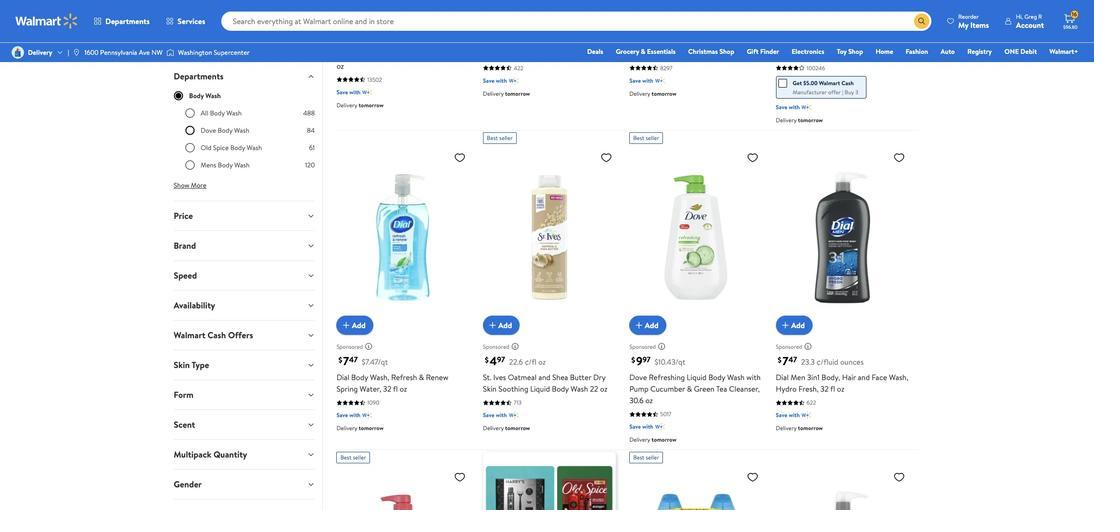 Task type: vqa. For each thing, say whether or not it's contained in the screenshot.
Services
yes



Task type: describe. For each thing, give the bounding box(es) containing it.
gift finder
[[747, 47, 780, 56]]

29.9
[[802, 22, 815, 33]]

search icon image
[[918, 17, 926, 25]]

body inside '$ 8 97 29.9 ¢/fl oz olay ultra moisture body wash with shea butter, 30 fl oz'
[[844, 37, 860, 48]]

cash inside dropdown button
[[208, 329, 226, 341]]

save for $ 4 97 22.6 ¢/fl oz st. ives oatmeal and shea butter dry skin soothing liquid body wash 22 oz
[[483, 411, 495, 419]]

all body wash
[[201, 108, 242, 118]]

pump,
[[706, 49, 727, 60]]

21.0
[[509, 22, 522, 33]]

pump inside $ 9 97 $10.43/qt dove refreshing liquid body wash with pump cucumber & green tea cleanser, 30.6 oz
[[630, 384, 649, 394]]

refresh
[[391, 372, 417, 383]]

skin inside dropdown button
[[174, 359, 190, 371]]

moisture inside '$ 8 97 29.9 ¢/fl oz olay ultra moisture body wash with shea butter, 30 fl oz'
[[812, 37, 842, 48]]

add to favorites list, equate beauty deep moisturizing body wash twin pack, 22 fl. oz., 2 count image
[[747, 471, 759, 483]]

quantity
[[214, 449, 247, 461]]

2 sponsored from the left
[[483, 343, 510, 351]]

add to cart image for $ 7 47 23.3 ¢/fluid ounces dial men 3in1 body, hair and face wash, hydro fresh, 32 fl oz
[[780, 320, 792, 331]]

christmas
[[689, 47, 718, 56]]

save for $ 5 88 21.0 ¢/fl oz suave kids 3-in-1 shampoo conditioner body wash, purely fun, 28 oz single
[[483, 76, 495, 85]]

services
[[178, 16, 205, 26]]

$5.00
[[804, 79, 818, 87]]

fresh,
[[799, 384, 819, 394]]

wash, inside $ 5 88 21.0 ¢/fl oz suave kids 3-in-1 shampoo conditioner body wash, purely fun, 28 oz single
[[502, 49, 521, 60]]

walmart plus image for $ 5 88 21.0 ¢/fl oz suave kids 3-in-1 shampoo conditioner body wash, purely fun, 28 oz single
[[509, 76, 519, 86]]

cucumber
[[651, 384, 685, 394]]

save with for $ 7 47 $7.47/qt dial body wash, refresh & renew spring water, 32 fl oz
[[337, 411, 361, 419]]

form tab
[[166, 380, 323, 410]]

$ for $ 7 47 23.3 ¢/fluid ounces dial men 3in1 body, hair and face wash, hydro fresh, 32 fl oz
[[778, 355, 782, 366]]

liquid inside $ 4 97 22.6 ¢/fl oz st. ives oatmeal and shea butter dry skin soothing liquid body wash 22 oz
[[531, 384, 550, 394]]

with inside '$ 8 97 29.9 ¢/fl oz olay ultra moisture body wash with shea butter, 30 fl oz'
[[882, 37, 896, 48]]

toy
[[837, 47, 847, 56]]

price tab
[[166, 201, 323, 231]]

add button for st. ives oatmeal and shea butter dry skin soothing liquid body wash 22 oz image
[[483, 316, 520, 335]]

1 horizontal spatial |
[[843, 88, 844, 96]]

add button for dial men 3in1 body, hair and face wash, hydro fresh, 32 fl oz image
[[776, 316, 813, 335]]

fashion
[[906, 47, 929, 56]]

brand
[[174, 240, 196, 252]]

wash up all body wash on the left of the page
[[206, 91, 221, 101]]

supercenter
[[214, 48, 250, 57]]

dial body wash, refresh & renew spring water, 32 fl oz image
[[337, 148, 470, 327]]

hair
[[843, 372, 857, 383]]

5
[[490, 18, 496, 35]]

walmart plus image for $ 4 97 22.6 ¢/fl oz st. ives oatmeal and shea butter dry skin soothing liquid body wash 22 oz
[[509, 411, 519, 420]]

3 ad disclaimer and feedback for ingridsponsoredproducts image from the left
[[658, 343, 666, 351]]

save with for $ 4 97 22.6 ¢/fl oz st. ives oatmeal and shea butter dry skin soothing liquid body wash 22 oz
[[483, 411, 507, 419]]

delivery tomorrow for $ 7 47 23.3 ¢/fluid ounces dial men 3in1 body, hair and face wash, hydro fresh, 32 fl oz
[[776, 424, 823, 432]]

body,
[[822, 372, 841, 383]]

tomorrow for $ 9 97 $10.43/qt dove sensitive skin hypoallergenic liquid body wash with pump, 30.6 oz
[[652, 89, 677, 98]]

fl inside '$ 7 47 23.3 ¢/fluid ounces dial men 3in1 body, hair and face wash, hydro fresh, 32 fl oz'
[[831, 384, 836, 394]]

save with for $ 9 97 $10.43/qt dove sensitive skin hypoallergenic liquid body wash with pump, 30.6 oz
[[630, 76, 654, 85]]

$ for $ 9 97 $10.43/qt dove refreshing liquid body wash with pump cucumber & green tea cleanser, 30.6 oz
[[632, 355, 636, 366]]

body inside $ 9 97 $10.43/qt dove sensitive skin hypoallergenic liquid body wash with pump, 30.6 oz
[[651, 49, 668, 60]]

type
[[192, 359, 209, 371]]

dove inside body wash "option group"
[[201, 126, 216, 135]]

reorder my items
[[959, 12, 990, 30]]

old
[[201, 143, 212, 153]]

body inside $ 9 97 $10.43/qt dove refreshing liquid body wash with pump cucumber & green tea cleanser, 30.6 oz
[[709, 372, 726, 383]]

save with for $ 7 47 23.3 ¢/fluid ounces dial men 3in1 body, hair and face wash, hydro fresh, 32 fl oz
[[776, 411, 800, 419]]

tomorrow for $ 9 97 $10.43/qt dove refreshing liquid body wash with pump cucumber & green tea cleanser, 30.6 oz
[[652, 436, 677, 444]]

home link
[[872, 46, 898, 57]]

availability tab
[[166, 291, 323, 320]]

1
[[536, 37, 538, 48]]

add to favorites list, dove refreshing liquid body wash with pump cucumber & green tea cleanser, 30.6 oz image
[[747, 151, 759, 164]]

mens
[[201, 160, 216, 170]]

save with for $ 5 88 21.0 ¢/fl oz suave kids 3-in-1 shampoo conditioner body wash, purely fun, 28 oz single
[[483, 76, 507, 85]]

100246
[[807, 64, 826, 72]]

8
[[783, 18, 790, 35]]

$7.47/qt
[[362, 357, 388, 367]]

shampoo
[[540, 37, 571, 48]]

buy
[[845, 88, 854, 96]]

multipack
[[174, 449, 212, 461]]

save with for $ 9 97 $10.43/qt dove refreshing liquid body wash with pump cucumber & green tea cleanser, 30.6 oz
[[630, 423, 654, 431]]

essentials
[[647, 47, 676, 56]]

dry inside $ 4 97 22.6 ¢/fl oz st. ives oatmeal and shea butter dry skin soothing liquid body wash 22 oz
[[594, 372, 606, 383]]

$ for $ 7 47 $7.47/qt dial body wash, refresh & renew spring water, 32 fl oz
[[339, 355, 342, 366]]

hi,
[[1017, 12, 1024, 20]]

wash inside $ 9 97 $10.43/qt dove deep moisture liquid body wash with pump nourishing for dry skin 30.6 oz
[[448, 37, 465, 48]]

22
[[590, 384, 599, 394]]

body inside $ 7 47 $7.47/qt dial body wash, refresh & renew spring water, 32 fl oz
[[351, 372, 368, 383]]

speed button
[[166, 261, 323, 290]]

Body Wash radio
[[174, 91, 183, 101]]

dial men 3in1 body, hair and face wash, hydro fresh, 32 fl oz image
[[776, 148, 909, 327]]

¢/fl for 8
[[817, 22, 829, 33]]

get
[[793, 79, 802, 87]]

offer
[[829, 88, 841, 96]]

one
[[1005, 47, 1020, 56]]

skin inside $ 9 97 $10.43/qt dove sensitive skin hypoallergenic liquid body wash with pump, 30.6 oz
[[681, 37, 694, 48]]

one debit link
[[1001, 46, 1042, 57]]

skin inside $ 9 97 $10.43/qt dove deep moisture liquid body wash with pump nourishing for dry skin 30.6 oz
[[438, 49, 451, 60]]

delivery for $ 4 97 22.6 ¢/fl oz st. ives oatmeal and shea butter dry skin soothing liquid body wash 22 oz
[[483, 424, 504, 432]]

tomorrow for $ 9 97 $10.43/qt dove deep moisture liquid body wash with pump nourishing for dry skin 30.6 oz
[[359, 101, 384, 109]]

gender
[[174, 479, 202, 491]]

add button for dove refreshing liquid body wash with pump cucumber & green tea cleanser, 30.6 oz image on the right of the page
[[630, 316, 667, 335]]

5017
[[661, 410, 672, 418]]

88
[[496, 20, 505, 30]]

delivery tomorrow for $ 5 88 21.0 ¢/fl oz suave kids 3-in-1 shampoo conditioner body wash, purely fun, 28 oz single
[[483, 89, 530, 98]]

oz inside $ 9 97 $10.43/qt dove refreshing liquid body wash with pump cucumber & green tea cleanser, 30.6 oz
[[646, 395, 653, 406]]

add for st. ives oatmeal and shea butter dry skin soothing liquid body wash 22 oz image
[[499, 320, 512, 331]]

hypoallergenic
[[696, 37, 747, 48]]

add to favorites list, dial men 3in1 body, hair and face wash, hydro fresh, 32 fl oz image
[[894, 151, 905, 164]]

suave
[[483, 37, 503, 48]]

622
[[807, 399, 817, 407]]

oz inside $ 9 97 $10.43/qt dove deep moisture liquid body wash with pump nourishing for dry skin 30.6 oz
[[337, 61, 344, 71]]

wash inside $ 9 97 $10.43/qt dove refreshing liquid body wash with pump cucumber & green tea cleanser, 30.6 oz
[[728, 372, 745, 383]]

deals link
[[583, 46, 608, 57]]

$ 5 88 21.0 ¢/fl oz suave kids 3-in-1 shampoo conditioner body wash, purely fun, 28 oz single
[[483, 18, 613, 60]]

30.6 for $ 9 97 $10.43/qt dove deep moisture liquid body wash with pump nourishing for dry skin 30.6 oz
[[453, 49, 467, 60]]

with inside $ 9 97 $10.43/qt dove deep moisture liquid body wash with pump nourishing for dry skin 30.6 oz
[[337, 49, 351, 60]]

delivery for $ 9 97 $10.43/qt dove deep moisture liquid body wash with pump nourishing for dry skin 30.6 oz
[[337, 101, 357, 109]]

price button
[[166, 201, 323, 231]]

christmas shop link
[[684, 46, 739, 57]]

walmart+ link
[[1046, 46, 1083, 57]]

delivery tomorrow for $ 9 97 $10.43/qt dove deep moisture liquid body wash with pump nourishing for dry skin 30.6 oz
[[337, 101, 384, 109]]

spring
[[337, 384, 358, 394]]

add for dial body wash, refresh & renew spring water, 32 fl oz "image"
[[352, 320, 366, 331]]

fl inside $ 7 47 $7.47/qt dial body wash, refresh & renew spring water, 32 fl oz
[[393, 384, 398, 394]]

my
[[959, 19, 969, 30]]

moisture inside $ 9 97 $10.43/qt dove deep moisture liquid body wash with pump nourishing for dry skin 30.6 oz
[[376, 37, 406, 48]]

tomorrow for $ 7 47 $7.47/qt dial body wash, refresh & renew spring water, 32 fl oz
[[359, 424, 384, 432]]

scent
[[174, 419, 195, 431]]

add to favorites list, dial body wash, refresh & renew spring water, 32 fl oz image
[[454, 151, 466, 164]]

ave
[[139, 48, 150, 57]]

120
[[305, 160, 315, 170]]

departments inside popup button
[[105, 16, 150, 26]]

add to favorites list, st. ives oatmeal and shea butter dry skin soothing liquid body wash 22 oz image
[[601, 151, 612, 164]]

add for dove refreshing liquid body wash with pump cucumber & green tea cleanser, 30.6 oz image on the right of the page
[[645, 320, 659, 331]]

3 sponsored from the left
[[630, 343, 656, 351]]

show
[[174, 181, 189, 190]]

Search search field
[[221, 12, 932, 31]]

olay
[[776, 37, 792, 48]]

speed
[[174, 270, 197, 282]]

488
[[303, 108, 315, 118]]

christmas shop
[[689, 47, 735, 56]]

fl inside '$ 8 97 29.9 ¢/fl oz olay ultra moisture body wash with shea butter, 30 fl oz'
[[829, 49, 834, 60]]

3
[[856, 88, 859, 96]]

cleanser,
[[729, 384, 760, 394]]

$ 9 97 $10.43/qt dove refreshing liquid body wash with pump cucumber & green tea cleanser, 30.6 oz
[[630, 353, 761, 406]]

add to favorites list, dial men 3in1 body, hair and face wash, ultimate clean, 32 fl oz image
[[894, 471, 905, 483]]

0 vertical spatial |
[[68, 48, 69, 57]]

body inside $ 5 88 21.0 ¢/fl oz suave kids 3-in-1 shampoo conditioner body wash, purely fun, 28 oz single
[[483, 49, 500, 60]]

availability
[[174, 299, 215, 311]]

show more button
[[166, 178, 214, 193]]

61
[[309, 143, 315, 153]]

30.6 for $ 9 97 $10.43/qt dove refreshing liquid body wash with pump cucumber & green tea cleanser, 30.6 oz
[[630, 395, 644, 406]]

 image for delivery
[[12, 46, 24, 59]]

auto
[[941, 47, 955, 56]]

butter
[[570, 372, 592, 383]]

$ 7 47 $7.47/qt dial body wash, refresh & renew spring water, 32 fl oz
[[337, 353, 449, 394]]

30.6 inside $ 9 97 $10.43/qt dove sensitive skin hypoallergenic liquid body wash with pump, 30.6 oz
[[728, 49, 743, 60]]

wash right spice
[[247, 143, 262, 153]]

oz inside '$ 7 47 23.3 ¢/fluid ounces dial men 3in1 body, hair and face wash, hydro fresh, 32 fl oz'
[[837, 384, 845, 394]]

wash up dove body wash
[[227, 108, 242, 118]]

walmart cash offers button
[[166, 321, 323, 350]]

22.6
[[509, 357, 523, 367]]

electronics
[[792, 47, 825, 56]]

oz inside $ 7 47 $7.47/qt dial body wash, refresh & renew spring water, 32 fl oz
[[400, 384, 407, 394]]

wash down the old spice body wash
[[234, 160, 250, 170]]

pump inside $ 9 97 $10.43/qt dove deep moisture liquid body wash with pump nourishing for dry skin 30.6 oz
[[353, 49, 372, 60]]

4 sponsored from the left
[[776, 343, 803, 351]]

equate beauty deep moisturizing body wash twin pack, 22 fl. oz., 2 count image
[[630, 468, 763, 510]]

add to cart image for 9
[[634, 320, 645, 331]]

97 for $ 9 97 $10.43/qt dove refreshing liquid body wash with pump cucumber & green tea cleanser, 30.6 oz
[[643, 355, 651, 365]]

renew
[[426, 372, 449, 383]]

soothing
[[499, 384, 529, 394]]

multipack quantity
[[174, 449, 247, 461]]

save with for $ 9 97 $10.43/qt dove deep moisture liquid body wash with pump nourishing for dry skin 30.6 oz
[[337, 88, 361, 96]]

dial inside $ 7 47 $7.47/qt dial body wash, refresh & renew spring water, 32 fl oz
[[337, 372, 350, 383]]

mens body wash
[[201, 160, 250, 170]]

shop for christmas shop
[[720, 47, 735, 56]]

fun,
[[546, 49, 560, 60]]

save for $ 7 47 $7.47/qt dial body wash, refresh & renew spring water, 32 fl oz
[[337, 411, 348, 419]]

9 for $ 9 97 $10.43/qt dove sensitive skin hypoallergenic liquid body wash with pump, 30.6 oz
[[636, 18, 643, 35]]

wash inside '$ 8 97 29.9 ¢/fl oz olay ultra moisture body wash with shea butter, 30 fl oz'
[[862, 37, 880, 48]]

walmart image
[[15, 13, 78, 29]]

speed tab
[[166, 261, 323, 290]]

47 for $ 7 47 $7.47/qt dial body wash, refresh & renew spring water, 32 fl oz
[[349, 355, 358, 365]]

scent tab
[[166, 410, 323, 440]]

shea inside $ 4 97 22.6 ¢/fl oz st. ives oatmeal and shea butter dry skin soothing liquid body wash 22 oz
[[553, 372, 568, 383]]

add for dial men 3in1 body, hair and face wash, hydro fresh, 32 fl oz image
[[792, 320, 805, 331]]

 image for 1600 pennsylvania ave nw
[[73, 49, 81, 56]]

dial men 3in1 body, hair and face wash, ultimate clean, 32 fl oz image
[[776, 468, 909, 510]]

get $5.00 walmart cash walmart plus, element
[[779, 78, 854, 88]]

32 inside $ 7 47 $7.47/qt dial body wash, refresh & renew spring water, 32 fl oz
[[383, 384, 392, 394]]



Task type: locate. For each thing, give the bounding box(es) containing it.
Get $5.00 Walmart Cash checkbox
[[779, 79, 787, 87]]

2 7 from the left
[[783, 353, 789, 369]]

0 vertical spatial pump
[[353, 49, 372, 60]]

1 horizontal spatial 30.6
[[630, 395, 644, 406]]

wash down butter
[[571, 384, 588, 394]]

walmart plus image for $ 9 97 $10.43/qt dove refreshing liquid body wash with pump cucumber & green tea cleanser, 30.6 oz
[[656, 422, 665, 432]]

$10.43/qt for $ 9 97 $10.43/qt dove sensitive skin hypoallergenic liquid body wash with pump, 30.6 oz
[[655, 22, 686, 33]]

dove rejuvenating liquid body wash with pump pomegranate & hibiscus, 30.6 oz image
[[337, 468, 470, 510]]

9 for $ 9 97 $10.43/qt dove refreshing liquid body wash with pump cucumber & green tea cleanser, 30.6 oz
[[636, 353, 643, 369]]

liquid inside $ 9 97 $10.43/qt dove deep moisture liquid body wash with pump nourishing for dry skin 30.6 oz
[[407, 37, 427, 48]]

and inside $ 4 97 22.6 ¢/fl oz st. ives oatmeal and shea butter dry skin soothing liquid body wash 22 oz
[[539, 372, 551, 383]]

services button
[[158, 10, 214, 33]]

walmart plus image
[[656, 76, 665, 86], [802, 102, 812, 112], [656, 422, 665, 432]]

and right hair
[[858, 372, 870, 383]]

0 horizontal spatial and
[[539, 372, 551, 383]]

0 horizontal spatial pump
[[353, 49, 372, 60]]

1 vertical spatial dry
[[594, 372, 606, 383]]

1 vertical spatial walmart plus image
[[802, 102, 812, 112]]

2 ad disclaimer and feedback for ingridsponsoredproducts image from the left
[[512, 343, 519, 351]]

walmart plus image down 13502
[[363, 87, 372, 97]]

$10.43/qt for $ 9 97 $10.43/qt dove refreshing liquid body wash with pump cucumber & green tea cleanser, 30.6 oz
[[655, 357, 686, 367]]

0 horizontal spatial 47
[[349, 355, 358, 365]]

$10.43/qt up refreshing
[[655, 357, 686, 367]]

save
[[483, 76, 495, 85], [630, 76, 641, 85], [337, 88, 348, 96], [776, 103, 788, 111], [337, 411, 348, 419], [483, 411, 495, 419], [776, 411, 788, 419], [630, 423, 641, 431]]

0 horizontal spatial cash
[[208, 329, 226, 341]]

dry right for
[[424, 49, 436, 60]]

1 horizontal spatial dial
[[776, 372, 789, 383]]

walmart plus image down manufacturer
[[802, 102, 812, 112]]

1 horizontal spatial shop
[[849, 47, 864, 56]]

32 inside '$ 7 47 23.3 ¢/fluid ounces dial men 3in1 body, hair and face wash, hydro fresh, 32 fl oz'
[[821, 384, 829, 394]]

7 for $ 7 47 23.3 ¢/fluid ounces dial men 3in1 body, hair and face wash, hydro fresh, 32 fl oz
[[783, 353, 789, 369]]

1 horizontal spatial wash,
[[502, 49, 521, 60]]

9 for $ 9 97 $10.43/qt dove deep moisture liquid body wash with pump nourishing for dry skin 30.6 oz
[[343, 18, 350, 35]]

registry link
[[964, 46, 997, 57]]

¢/fl for 5
[[523, 22, 535, 33]]

$10.43/qt up deep
[[362, 22, 393, 33]]

sponsored up refreshing
[[630, 343, 656, 351]]

walmart plus image for $ 9 97 $10.43/qt dove deep moisture liquid body wash with pump nourishing for dry skin 30.6 oz
[[363, 87, 372, 97]]

delivery tomorrow down manufacturer
[[776, 116, 823, 124]]

$ inside $ 9 97 $10.43/qt dove sensitive skin hypoallergenic liquid body wash with pump, 30.6 oz
[[632, 20, 636, 31]]

delivery tomorrow down 422
[[483, 89, 530, 98]]

deep
[[356, 37, 374, 48]]

tea
[[717, 384, 728, 394]]

2 32 from the left
[[821, 384, 829, 394]]

walmart plus image for $ 7 47 23.3 ¢/fluid ounces dial men 3in1 body, hair and face wash, hydro fresh, 32 fl oz
[[802, 411, 812, 420]]

dove left refreshing
[[630, 372, 647, 383]]

1 vertical spatial shea
[[553, 372, 568, 383]]

fl down body,
[[831, 384, 836, 394]]

departments inside dropdown button
[[174, 70, 224, 82]]

delivery
[[28, 48, 52, 57], [483, 89, 504, 98], [630, 89, 651, 98], [337, 101, 357, 109], [776, 116, 797, 124], [337, 424, 357, 432], [483, 424, 504, 432], [776, 424, 797, 432], [630, 436, 651, 444]]

1 horizontal spatial cash
[[842, 79, 854, 87]]

 image
[[12, 46, 24, 59], [73, 49, 81, 56]]

oz inside $ 9 97 $10.43/qt dove sensitive skin hypoallergenic liquid body wash with pump, 30.6 oz
[[745, 49, 752, 60]]

& left green on the bottom right of page
[[687, 384, 692, 394]]

wash inside $ 4 97 22.6 ¢/fl oz st. ives oatmeal and shea butter dry skin soothing liquid body wash 22 oz
[[571, 384, 588, 394]]

liquid
[[407, 37, 427, 48], [630, 49, 650, 60], [687, 372, 707, 383], [531, 384, 550, 394]]

2 add to cart image from the left
[[780, 320, 792, 331]]

wash up cleanser,
[[728, 372, 745, 383]]

2 horizontal spatial &
[[687, 384, 692, 394]]

delivery tomorrow for $ 9 97 $10.43/qt dove refreshing liquid body wash with pump cucumber & green tea cleanser, 30.6 oz
[[630, 436, 677, 444]]

0 horizontal spatial add to cart image
[[341, 320, 352, 331]]

713
[[514, 399, 522, 407]]

0 vertical spatial dry
[[424, 49, 436, 60]]

tomorrow for $ 5 88 21.0 ¢/fl oz suave kids 3-in-1 shampoo conditioner body wash, purely fun, 28 oz single
[[505, 89, 530, 98]]

wash, down the kids
[[502, 49, 521, 60]]

wash, right face
[[890, 372, 909, 383]]

liquid down oatmeal
[[531, 384, 550, 394]]

tomorrow for $ 4 97 22.6 ¢/fl oz st. ives oatmeal and shea butter dry skin soothing liquid body wash 22 oz
[[505, 424, 530, 432]]

0 horizontal spatial moisture
[[376, 37, 406, 48]]

grocery & essentials
[[616, 47, 676, 56]]

$ for $ 8 97 29.9 ¢/fl oz olay ultra moisture body wash with shea butter, 30 fl oz
[[778, 20, 782, 31]]

tomorrow down 422
[[505, 89, 530, 98]]

1 add to cart image from the left
[[487, 320, 499, 331]]

0 vertical spatial cash
[[842, 79, 854, 87]]

47 left $7.47/qt
[[349, 355, 358, 365]]

and inside '$ 7 47 23.3 ¢/fluid ounces dial men 3in1 body, hair and face wash, hydro fresh, 32 fl oz'
[[858, 372, 870, 383]]

delivery tomorrow down 713
[[483, 424, 530, 432]]

$ inside $ 5 88 21.0 ¢/fl oz suave kids 3-in-1 shampoo conditioner body wash, purely fun, 28 oz single
[[485, 20, 489, 31]]

tomorrow for $ 7 47 23.3 ¢/fluid ounces dial men 3in1 body, hair and face wash, hydro fresh, 32 fl oz
[[798, 424, 823, 432]]

1 horizontal spatial pump
[[630, 384, 649, 394]]

departments button
[[166, 62, 323, 91]]

walmart plus image for $ 7 47 $7.47/qt dial body wash, refresh & renew spring water, 32 fl oz
[[363, 411, 372, 420]]

2 add from the left
[[499, 320, 512, 331]]

$ 4 97 22.6 ¢/fl oz st. ives oatmeal and shea butter dry skin soothing liquid body wash 22 oz
[[483, 353, 608, 394]]

7 for $ 7 47 $7.47/qt dial body wash, refresh & renew spring water, 32 fl oz
[[343, 353, 349, 369]]

2 dial from the left
[[776, 372, 789, 383]]

add to cart image
[[341, 320, 352, 331], [780, 320, 792, 331]]

ad disclaimer and feedback for ingridsponsoredproducts image up $7.47/qt
[[365, 343, 373, 351]]

cash left offers at the bottom
[[208, 329, 226, 341]]

0 horizontal spatial dry
[[424, 49, 436, 60]]

2 add button from the left
[[483, 316, 520, 335]]

$ inside '$ 7 47 23.3 ¢/fluid ounces dial men 3in1 body, hair and face wash, hydro fresh, 32 fl oz'
[[778, 355, 782, 366]]

wash, inside '$ 7 47 23.3 ¢/fluid ounces dial men 3in1 body, hair and face wash, hydro fresh, 32 fl oz'
[[890, 372, 909, 383]]

$ inside $ 9 97 $10.43/qt dove deep moisture liquid body wash with pump nourishing for dry skin 30.6 oz
[[339, 20, 342, 31]]

0 horizontal spatial shop
[[720, 47, 735, 56]]

dry
[[424, 49, 436, 60], [594, 372, 606, 383]]

sponsored up 4 at left bottom
[[483, 343, 510, 351]]

47 inside $ 7 47 $7.47/qt dial body wash, refresh & renew spring water, 32 fl oz
[[349, 355, 358, 365]]

pump left the cucumber
[[630, 384, 649, 394]]

shea inside '$ 8 97 29.9 ¢/fl oz olay ultra moisture body wash with shea butter, 30 fl oz'
[[776, 49, 792, 60]]

departments button
[[86, 10, 158, 33]]

tomorrow down 622
[[798, 424, 823, 432]]

face
[[872, 372, 888, 383]]

97 left 29.9
[[790, 20, 798, 30]]

brand tab
[[166, 231, 323, 260]]

1 horizontal spatial add to cart image
[[634, 320, 645, 331]]

delivery for $ 9 97 $10.43/qt dove refreshing liquid body wash with pump cucumber & green tea cleanser, 30.6 oz
[[630, 436, 651, 444]]

¢/fl inside $ 4 97 22.6 ¢/fl oz st. ives oatmeal and shea butter dry skin soothing liquid body wash 22 oz
[[525, 357, 537, 367]]

422
[[514, 64, 524, 72]]

1 horizontal spatial departments
[[174, 70, 224, 82]]

$10.43/qt inside $ 9 97 $10.43/qt dove refreshing liquid body wash with pump cucumber & green tea cleanser, 30.6 oz
[[655, 357, 686, 367]]

multipack quantity tab
[[166, 440, 323, 469]]

registry
[[968, 47, 993, 56]]

save for $ 9 97 $10.43/qt dove sensitive skin hypoallergenic liquid body wash with pump, 30.6 oz
[[630, 76, 641, 85]]

gender button
[[166, 470, 323, 499]]

2 vertical spatial &
[[687, 384, 692, 394]]

add to cart image
[[487, 320, 499, 331], [634, 320, 645, 331]]

28
[[562, 49, 570, 60]]

0 horizontal spatial 7
[[343, 353, 349, 369]]

shea left butter
[[553, 372, 568, 383]]

1 vertical spatial departments
[[174, 70, 224, 82]]

cash up buy
[[842, 79, 854, 87]]

3 add button from the left
[[630, 316, 667, 335]]

add to cart image for 4
[[487, 320, 499, 331]]

1 47 from the left
[[349, 355, 358, 365]]

¢/fl right 29.9
[[817, 22, 829, 33]]

7 left "23.3"
[[783, 353, 789, 369]]

97 inside $ 4 97 22.6 ¢/fl oz st. ives oatmeal and shea butter dry skin soothing liquid body wash 22 oz
[[497, 355, 505, 365]]

get $5.00 walmart cash
[[793, 79, 854, 87]]

| left 1600
[[68, 48, 69, 57]]

delivery tomorrow for $ 4 97 22.6 ¢/fl oz st. ives oatmeal and shea butter dry skin soothing liquid body wash 22 oz
[[483, 424, 530, 432]]

97 inside $ 9 97 $10.43/qt dove sensitive skin hypoallergenic liquid body wash with pump, 30.6 oz
[[643, 20, 651, 30]]

0 vertical spatial &
[[641, 47, 646, 56]]

dove for $ 9 97 $10.43/qt dove refreshing liquid body wash with pump cucumber & green tea cleanser, 30.6 oz
[[630, 372, 647, 383]]

tab
[[166, 500, 323, 510]]

grocery
[[616, 47, 640, 56]]

1600
[[84, 48, 99, 57]]

ad disclaimer and feedback for ingridsponsoredproducts image up "23.3"
[[805, 343, 812, 351]]

4
[[490, 353, 497, 369]]

delivery tomorrow down 8297
[[630, 89, 677, 98]]

Walmart Site-Wide search field
[[221, 12, 932, 31]]

0 horizontal spatial add to cart image
[[487, 320, 499, 331]]

2 47 from the left
[[789, 355, 798, 365]]

$ 8 97 29.9 ¢/fl oz olay ultra moisture body wash with shea butter, 30 fl oz
[[776, 18, 896, 60]]

97 for $ 8 97 29.9 ¢/fl oz olay ultra moisture body wash with shea butter, 30 fl oz
[[790, 20, 798, 30]]

sponsored up $7.47/qt
[[337, 343, 363, 351]]

skin type
[[174, 359, 209, 371]]

2 shop from the left
[[849, 47, 864, 56]]

electronics link
[[788, 46, 829, 57]]

ad disclaimer and feedback for ingridsponsoredproducts image
[[365, 343, 373, 351], [512, 343, 519, 351], [658, 343, 666, 351], [805, 343, 812, 351]]

ounces
[[841, 357, 864, 367]]

tomorrow down manufacturer
[[798, 116, 823, 124]]

2 horizontal spatial wash,
[[890, 372, 909, 383]]

delivery tomorrow down 5017
[[630, 436, 677, 444]]

1600 pennsylvania ave nw
[[84, 48, 163, 57]]

walmart
[[819, 79, 841, 87], [174, 329, 206, 341]]

tomorrow down 8297
[[652, 89, 677, 98]]

1 shop from the left
[[720, 47, 735, 56]]

97 for $ 4 97 22.6 ¢/fl oz st. ives oatmeal and shea butter dry skin soothing liquid body wash 22 oz
[[497, 355, 505, 365]]

add button for dial body wash, refresh & renew spring water, 32 fl oz "image"
[[337, 316, 374, 335]]

wash left suave
[[448, 37, 465, 48]]

walmart cash offers
[[174, 329, 253, 341]]

47 for $ 7 47 23.3 ¢/fluid ounces dial men 3in1 body, hair and face wash, hydro fresh, 32 fl oz
[[789, 355, 798, 365]]

add
[[352, 320, 366, 331], [499, 320, 512, 331], [645, 320, 659, 331], [792, 320, 805, 331]]

$10.43/qt up sensitive
[[655, 22, 686, 33]]

body inside $ 4 97 22.6 ¢/fl oz st. ives oatmeal and shea butter dry skin soothing liquid body wash 22 oz
[[552, 384, 569, 394]]

dove left deep
[[337, 37, 354, 48]]

0 horizontal spatial 30.6
[[453, 49, 467, 60]]

one debit
[[1005, 47, 1038, 56]]

walmart plus image for $ 9 97 $10.43/qt dove sensitive skin hypoallergenic liquid body wash with pump, 30.6 oz
[[656, 76, 665, 86]]

delivery for $ 7 47 23.3 ¢/fluid ounces dial men 3in1 body, hair and face wash, hydro fresh, 32 fl oz
[[776, 424, 797, 432]]

for
[[412, 49, 422, 60]]

departments up 1600 pennsylvania ave nw
[[105, 16, 150, 26]]

$ inside $ 9 97 $10.43/qt dove refreshing liquid body wash with pump cucumber & green tea cleanser, 30.6 oz
[[632, 355, 636, 366]]

with inside $ 9 97 $10.43/qt dove sensitive skin hypoallergenic liquid body wash with pump, 30.6 oz
[[690, 49, 704, 60]]

97 inside '$ 8 97 29.9 ¢/fl oz olay ultra moisture body wash with shea butter, 30 fl oz'
[[790, 20, 798, 30]]

dove up old
[[201, 126, 216, 135]]

shop right christmas
[[720, 47, 735, 56]]

liquid inside $ 9 97 $10.43/qt dove refreshing liquid body wash with pump cucumber & green tea cleanser, 30.6 oz
[[687, 372, 707, 383]]

& left renew
[[419, 372, 424, 383]]

1 ad disclaimer and feedback for ingridsponsoredproducts image from the left
[[365, 343, 373, 351]]

32 down body,
[[821, 384, 829, 394]]

cash inside 'element'
[[842, 79, 854, 87]]

1 horizontal spatial walmart
[[819, 79, 841, 87]]

walmart plus image down 5017
[[656, 422, 665, 432]]

1 horizontal spatial dry
[[594, 372, 606, 383]]

shea down the olay
[[776, 49, 792, 60]]

¢/fl for 4
[[525, 357, 537, 367]]

nourishing
[[374, 49, 410, 60]]

availability button
[[166, 291, 323, 320]]

body
[[429, 37, 446, 48], [844, 37, 860, 48], [483, 49, 500, 60], [651, 49, 668, 60], [189, 91, 204, 101], [210, 108, 225, 118], [218, 126, 233, 135], [230, 143, 245, 153], [218, 160, 233, 170], [351, 372, 368, 383], [709, 372, 726, 383], [552, 384, 569, 394]]

fashion link
[[902, 46, 933, 57]]

¢/fl inside '$ 8 97 29.9 ¢/fl oz olay ultra moisture body wash with shea butter, 30 fl oz'
[[817, 22, 829, 33]]

1 sponsored from the left
[[337, 343, 363, 351]]

spice
[[213, 143, 229, 153]]

1 vertical spatial pump
[[630, 384, 649, 394]]

1 horizontal spatial and
[[858, 372, 870, 383]]

0 horizontal spatial wash,
[[370, 372, 390, 383]]

wash, up water,
[[370, 372, 390, 383]]

all
[[201, 108, 208, 118]]

walmart plus image down 422
[[509, 76, 519, 86]]

7 inside '$ 7 47 23.3 ¢/fluid ounces dial men 3in1 body, hair and face wash, hydro fresh, 32 fl oz'
[[783, 353, 789, 369]]

add to cart image for $ 7 47 $7.47/qt dial body wash, refresh & renew spring water, 32 fl oz
[[341, 320, 352, 331]]

skin inside $ 4 97 22.6 ¢/fl oz st. ives oatmeal and shea butter dry skin soothing liquid body wash 22 oz
[[483, 384, 497, 394]]

dry up 22
[[594, 372, 606, 383]]

manufacturer
[[793, 88, 827, 96]]

st. ives oatmeal and shea butter dry skin soothing liquid body wash 22 oz image
[[483, 148, 616, 327]]

ad disclaimer and feedback for ingridsponsoredproducts image up 22.6
[[512, 343, 519, 351]]

hi, greg r account
[[1017, 12, 1045, 30]]

9 inside $ 9 97 $10.43/qt dove sensitive skin hypoallergenic liquid body wash with pump, 30.6 oz
[[636, 18, 643, 35]]

save for $ 7 47 23.3 ¢/fluid ounces dial men 3in1 body, hair and face wash, hydro fresh, 32 fl oz
[[776, 411, 788, 419]]

fl down refresh
[[393, 384, 398, 394]]

walmart+
[[1050, 47, 1079, 56]]

1 add button from the left
[[337, 316, 374, 335]]

delivery tomorrow down 622
[[776, 424, 823, 432]]

skin type button
[[166, 350, 323, 380]]

tomorrow down 713
[[505, 424, 530, 432]]

walmart inside the get $5.00 walmart cash walmart plus, 'element'
[[819, 79, 841, 87]]

walmart plus image down 713
[[509, 411, 519, 420]]

3 add from the left
[[645, 320, 659, 331]]

skin type tab
[[166, 350, 323, 380]]

30.6 inside $ 9 97 $10.43/qt dove deep moisture liquid body wash with pump nourishing for dry skin 30.6 oz
[[453, 49, 467, 60]]

wash up the old spice body wash
[[234, 126, 250, 135]]

97 up deep
[[350, 20, 358, 30]]

0 horizontal spatial dial
[[337, 372, 350, 383]]

0 horizontal spatial |
[[68, 48, 69, 57]]

with inside $ 9 97 $10.43/qt dove refreshing liquid body wash with pump cucumber & green tea cleanser, 30.6 oz
[[747, 372, 761, 383]]

1 horizontal spatial 32
[[821, 384, 829, 394]]

walmart up skin type
[[174, 329, 206, 341]]

¢/fl right 21.0
[[523, 22, 535, 33]]

1 7 from the left
[[343, 353, 349, 369]]

& right 'grocery'
[[641, 47, 646, 56]]

dial up the spring
[[337, 372, 350, 383]]

1 horizontal spatial moisture
[[812, 37, 842, 48]]

green
[[694, 384, 715, 394]]

conditioner
[[573, 37, 613, 48]]

delivery for $ 7 47 $7.47/qt dial body wash, refresh & renew spring water, 32 fl oz
[[337, 424, 357, 432]]

pump down deep
[[353, 49, 372, 60]]

$ for $ 9 97 $10.43/qt dove sensitive skin hypoallergenic liquid body wash with pump, 30.6 oz
[[632, 20, 636, 31]]

2 horizontal spatial 30.6
[[728, 49, 743, 60]]

0 horizontal spatial shea
[[553, 372, 568, 383]]

23.3
[[801, 357, 815, 367]]

refreshing
[[649, 372, 685, 383]]

add to favorites list, dove rejuvenating liquid body wash with pump pomegranate & hibiscus, 30.6 oz image
[[454, 471, 466, 483]]

$ 9 97 $10.43/qt dove deep moisture liquid body wash with pump nourishing for dry skin 30.6 oz
[[337, 18, 467, 71]]

¢/fluid
[[817, 357, 839, 367]]

body inside $ 9 97 $10.43/qt dove deep moisture liquid body wash with pump nourishing for dry skin 30.6 oz
[[429, 37, 446, 48]]

gift finder link
[[743, 46, 784, 57]]

3in1
[[808, 372, 820, 383]]

delivery tomorrow for $ 7 47 $7.47/qt dial body wash, refresh & renew spring water, 32 fl oz
[[337, 424, 384, 432]]

best
[[487, 134, 498, 142], [634, 134, 645, 142], [341, 454, 352, 462], [634, 454, 645, 462]]

ad disclaimer and feedback for ingridsponsoredproducts image up refreshing
[[658, 343, 666, 351]]

1 horizontal spatial 47
[[789, 355, 798, 365]]

kids
[[504, 37, 518, 48]]

debit
[[1021, 47, 1038, 56]]

30.6 inside $ 9 97 $10.43/qt dove refreshing liquid body wash with pump cucumber & green tea cleanser, 30.6 oz
[[630, 395, 644, 406]]

delivery tomorrow down 1090
[[337, 424, 384, 432]]

departments tab
[[166, 62, 323, 91]]

liquid up for
[[407, 37, 427, 48]]

shop right toy
[[849, 47, 864, 56]]

1 add from the left
[[352, 320, 366, 331]]

30
[[819, 49, 828, 60]]

 image
[[167, 48, 174, 57]]

None radio
[[185, 126, 195, 135]]

more
[[191, 181, 207, 190]]

skin right sensitive
[[681, 37, 694, 48]]

dial up hydro
[[776, 372, 789, 383]]

2 add to cart image from the left
[[634, 320, 645, 331]]

$10.43/qt inside $ 9 97 $10.43/qt dove sensitive skin hypoallergenic liquid body wash with pump, 30.6 oz
[[655, 22, 686, 33]]

walmart plus image down 8297
[[656, 76, 665, 86]]

fl right the 30
[[829, 49, 834, 60]]

dove inside $ 9 97 $10.43/qt dove sensitive skin hypoallergenic liquid body wash with pump, 30.6 oz
[[630, 37, 647, 48]]

skin
[[681, 37, 694, 48], [438, 49, 451, 60], [174, 359, 190, 371], [483, 384, 497, 394]]

0 vertical spatial shea
[[776, 49, 792, 60]]

dove inside $ 9 97 $10.43/qt dove refreshing liquid body wash with pump cucumber & green tea cleanser, 30.6 oz
[[630, 372, 647, 383]]

wash,
[[502, 49, 521, 60], [370, 372, 390, 383], [890, 372, 909, 383]]

body wash option group
[[185, 108, 315, 178]]

1 moisture from the left
[[376, 37, 406, 48]]

wash right toy
[[862, 37, 880, 48]]

1 dial from the left
[[337, 372, 350, 383]]

1 vertical spatial cash
[[208, 329, 226, 341]]

walmart cash offers tab
[[166, 321, 323, 350]]

97 up refreshing
[[643, 355, 651, 365]]

4 add from the left
[[792, 320, 805, 331]]

skin right for
[[438, 49, 451, 60]]

97 for $ 9 97 $10.43/qt dove deep moisture liquid body wash with pump nourishing for dry skin 30.6 oz
[[350, 20, 358, 30]]

sensitive
[[649, 37, 679, 48]]

& inside $ 9 97 $10.43/qt dove refreshing liquid body wash with pump cucumber & green tea cleanser, 30.6 oz
[[687, 384, 692, 394]]

departments up body wash
[[174, 70, 224, 82]]

dove inside $ 9 97 $10.43/qt dove deep moisture liquid body wash with pump nourishing for dry skin 30.6 oz
[[337, 37, 354, 48]]

0 horizontal spatial walmart
[[174, 329, 206, 341]]

dove for $ 9 97 $10.43/qt dove sensitive skin hypoallergenic liquid body wash with pump, 30.6 oz
[[630, 37, 647, 48]]

walmart up manufacturer offer |  buy 3
[[819, 79, 841, 87]]

9 inside $ 9 97 $10.43/qt dove deep moisture liquid body wash with pump nourishing for dry skin 30.6 oz
[[343, 18, 350, 35]]

32 right water,
[[383, 384, 392, 394]]

1 horizontal spatial shea
[[776, 49, 792, 60]]

97 for $ 9 97 $10.43/qt dove sensitive skin hypoallergenic liquid body wash with pump, 30.6 oz
[[643, 20, 651, 30]]

delivery for $ 9 97 $10.43/qt dove sensitive skin hypoallergenic liquid body wash with pump, 30.6 oz
[[630, 89, 651, 98]]

tomorrow down 5017
[[652, 436, 677, 444]]

7 up the spring
[[343, 353, 349, 369]]

gender tab
[[166, 470, 323, 499]]

walmart plus image down 1090
[[363, 411, 372, 420]]

tomorrow down 1090
[[359, 424, 384, 432]]

9 inside $ 9 97 $10.43/qt dove refreshing liquid body wash with pump cucumber & green tea cleanser, 30.6 oz
[[636, 353, 643, 369]]

47 inside '$ 7 47 23.3 ¢/fluid ounces dial men 3in1 body, hair and face wash, hydro fresh, 32 fl oz'
[[789, 355, 798, 365]]

0 horizontal spatial  image
[[12, 46, 24, 59]]

| left buy
[[843, 88, 844, 96]]

1 and from the left
[[539, 372, 551, 383]]

97 inside $ 9 97 $10.43/qt dove deep moisture liquid body wash with pump nourishing for dry skin 30.6 oz
[[350, 20, 358, 30]]

47 left "23.3"
[[789, 355, 798, 365]]

0 horizontal spatial 32
[[383, 384, 392, 394]]

1 horizontal spatial 7
[[783, 353, 789, 369]]

liquid up green on the bottom right of page
[[687, 372, 707, 383]]

sponsored up "23.3"
[[776, 343, 803, 351]]

4 add button from the left
[[776, 316, 813, 335]]

0 vertical spatial walmart plus image
[[656, 76, 665, 86]]

1 horizontal spatial &
[[641, 47, 646, 56]]

delivery tomorrow for $ 9 97 $10.43/qt dove sensitive skin hypoallergenic liquid body wash with pump, 30.6 oz
[[630, 89, 677, 98]]

7
[[343, 353, 349, 369], [783, 353, 789, 369]]

skin down 'st.'
[[483, 384, 497, 394]]

2 and from the left
[[858, 372, 870, 383]]

$ inside '$ 8 97 29.9 ¢/fl oz olay ultra moisture body wash with shea butter, 30 fl oz'
[[778, 20, 782, 31]]

dial inside '$ 7 47 23.3 ¢/fluid ounces dial men 3in1 body, hair and face wash, hydro fresh, 32 fl oz'
[[776, 372, 789, 383]]

save for $ 9 97 $10.43/qt dove refreshing liquid body wash with pump cucumber & green tea cleanser, 30.6 oz
[[630, 423, 641, 431]]

items
[[971, 19, 990, 30]]

walmart plus image down 622
[[802, 411, 812, 420]]

wash inside $ 9 97 $10.43/qt dove sensitive skin hypoallergenic liquid body wash with pump, 30.6 oz
[[670, 49, 688, 60]]

& inside $ 7 47 $7.47/qt dial body wash, refresh & renew spring water, 32 fl oz
[[419, 372, 424, 383]]

0 horizontal spatial departments
[[105, 16, 150, 26]]

1 horizontal spatial add to cart image
[[780, 320, 792, 331]]

dove body wash
[[201, 126, 250, 135]]

0 vertical spatial departments
[[105, 16, 150, 26]]

shop for toy shop
[[849, 47, 864, 56]]

$10.43/qt inside $ 9 97 $10.43/qt dove deep moisture liquid body wash with pump nourishing for dry skin 30.6 oz
[[362, 22, 393, 33]]

tomorrow down 13502
[[359, 101, 384, 109]]

$10.43/qt for $ 9 97 $10.43/qt dove deep moisture liquid body wash with pump nourishing for dry skin 30.6 oz
[[362, 22, 393, 33]]

32
[[383, 384, 392, 394], [821, 384, 829, 394]]

1 horizontal spatial  image
[[73, 49, 81, 56]]

$ for $ 4 97 22.6 ¢/fl oz st. ives oatmeal and shea butter dry skin soothing liquid body wash 22 oz
[[485, 355, 489, 366]]

oatmeal
[[508, 372, 537, 383]]

skin left type
[[174, 359, 190, 371]]

dove left 'essentials'
[[630, 37, 647, 48]]

2 vertical spatial walmart plus image
[[656, 422, 665, 432]]

 image down walmart image
[[12, 46, 24, 59]]

0 vertical spatial walmart
[[819, 79, 841, 87]]

save for $ 9 97 $10.43/qt dove deep moisture liquid body wash with pump nourishing for dry skin 30.6 oz
[[337, 88, 348, 96]]

dove refreshing liquid body wash with pump cucumber & green tea cleanser, 30.6 oz image
[[630, 148, 763, 327]]

r
[[1039, 12, 1043, 20]]

7 inside $ 7 47 $7.47/qt dial body wash, refresh & renew spring water, 32 fl oz
[[343, 353, 349, 369]]

moisture up nourishing
[[376, 37, 406, 48]]

walmart inside walmart cash offers dropdown button
[[174, 329, 206, 341]]

and right oatmeal
[[539, 372, 551, 383]]

walmart plus image
[[509, 76, 519, 86], [363, 87, 372, 97], [363, 411, 372, 420], [509, 411, 519, 420], [802, 411, 812, 420]]

97 up sensitive
[[643, 20, 651, 30]]

4 ad disclaimer and feedback for ingridsponsoredproducts image from the left
[[805, 343, 812, 351]]

wash up 8297
[[670, 49, 688, 60]]

ultra
[[793, 37, 810, 48]]

delivery for $ 5 88 21.0 ¢/fl oz suave kids 3-in-1 shampoo conditioner body wash, purely fun, 28 oz single
[[483, 89, 504, 98]]

dove for $ 9 97 $10.43/qt dove deep moisture liquid body wash with pump nourishing for dry skin 30.6 oz
[[337, 37, 354, 48]]

13502
[[367, 75, 382, 84]]

1 vertical spatial |
[[843, 88, 844, 96]]

dry inside $ 9 97 $10.43/qt dove deep moisture liquid body wash with pump nourishing for dry skin 30.6 oz
[[424, 49, 436, 60]]

97 inside $ 9 97 $10.43/qt dove refreshing liquid body wash with pump cucumber & green tea cleanser, 30.6 oz
[[643, 355, 651, 365]]

1 vertical spatial walmart
[[174, 329, 206, 341]]

wash, inside $ 7 47 $7.47/qt dial body wash, refresh & renew spring water, 32 fl oz
[[370, 372, 390, 383]]

97 left 22.6
[[497, 355, 505, 365]]

1 32 from the left
[[383, 384, 392, 394]]

1 add to cart image from the left
[[341, 320, 352, 331]]

0 horizontal spatial &
[[419, 372, 424, 383]]

toy shop link
[[833, 46, 868, 57]]

¢/fl right 22.6
[[525, 357, 537, 367]]

pump
[[353, 49, 372, 60], [630, 384, 649, 394]]

$ inside $ 4 97 22.6 ¢/fl oz st. ives oatmeal and shea butter dry skin soothing liquid body wash 22 oz
[[485, 355, 489, 366]]

¢/fl inside $ 5 88 21.0 ¢/fl oz suave kids 3-in-1 shampoo conditioner body wash, purely fun, 28 oz single
[[523, 22, 535, 33]]

departments
[[105, 16, 150, 26], [174, 70, 224, 82]]

$ for $ 9 97 $10.43/qt dove deep moisture liquid body wash with pump nourishing for dry skin 30.6 oz
[[339, 20, 342, 31]]

$ inside $ 7 47 $7.47/qt dial body wash, refresh & renew spring water, 32 fl oz
[[339, 355, 342, 366]]

price
[[174, 210, 193, 222]]

$ for $ 5 88 21.0 ¢/fl oz suave kids 3-in-1 shampoo conditioner body wash, purely fun, 28 oz single
[[485, 20, 489, 31]]

scent button
[[166, 410, 323, 440]]

liquid down sensitive
[[630, 49, 650, 60]]

1 vertical spatial &
[[419, 372, 424, 383]]

3-
[[520, 37, 527, 48]]

None radio
[[185, 108, 195, 118], [185, 143, 195, 153], [185, 160, 195, 170], [185, 108, 195, 118], [185, 143, 195, 153], [185, 160, 195, 170]]

none radio inside body wash "option group"
[[185, 126, 195, 135]]

8297
[[661, 64, 673, 72]]

liquid inside $ 9 97 $10.43/qt dove sensitive skin hypoallergenic liquid body wash with pump, 30.6 oz
[[630, 49, 650, 60]]

2 moisture from the left
[[812, 37, 842, 48]]



